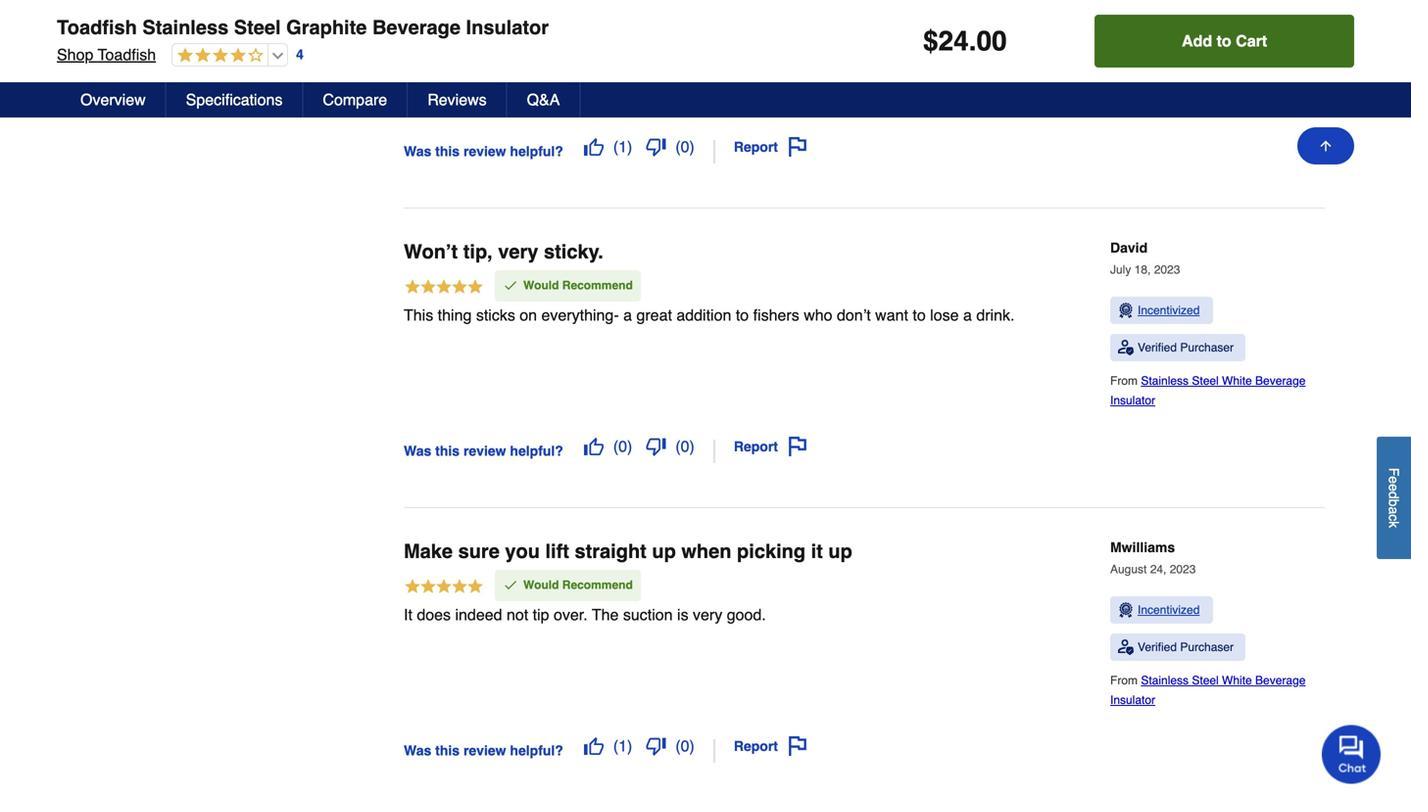 Task type: vqa. For each thing, say whether or not it's contained in the screenshot.
16-
no



Task type: locate. For each thing, give the bounding box(es) containing it.
3 report from the top
[[734, 739, 778, 755]]

1 would recommend from the top
[[523, 279, 633, 293]]

3 white from the top
[[1222, 674, 1252, 688]]

this for make
[[435, 743, 460, 759]]

1 vertical spatial incentivised review icon image
[[1118, 303, 1134, 319]]

beverage
[[659, 6, 725, 24]]

verified purchaser left cart
[[1138, 41, 1234, 55]]

tip
[[533, 606, 549, 624]]

(
[[613, 138, 619, 156], [676, 138, 681, 156], [613, 438, 619, 456], [676, 438, 681, 456], [613, 738, 619, 756], [676, 738, 681, 756]]

0 vertical spatial very
[[498, 241, 539, 263]]

very left good.
[[693, 606, 723, 624]]

1 thumb up image from the top
[[584, 137, 604, 157]]

white for won't tip, very sticky.
[[1222, 375, 1252, 388]]

2023 inside mwilliams august 24, 2023
[[1170, 563, 1196, 577]]

make sure you lift straight up when picking it up
[[404, 541, 853, 563]]

0 vertical spatial review
[[464, 143, 506, 159]]

5 stars image up does
[[404, 578, 484, 599]]

not
[[507, 606, 528, 624]]

( for thumb up image
[[613, 738, 619, 756]]

00
[[977, 25, 1007, 57]]

0 horizontal spatial is
[[438, 6, 449, 24]]

david july 18, 2023
[[1110, 240, 1180, 277]]

1 incentivized from the top
[[1138, 4, 1200, 18]]

2 report button from the top
[[727, 430, 814, 464]]

2 vertical spatial incentivized
[[1138, 604, 1200, 618]]

3 verified from the top
[[1138, 641, 1177, 655]]

2 vertical spatial purchaser
[[1180, 641, 1234, 655]]

0 vertical spatial white
[[1222, 75, 1252, 88]]

0 vertical spatial incentivised review icon image
[[1118, 3, 1134, 19]]

1 checkmark image from the top
[[503, 278, 518, 293]]

5 stars image up thing
[[404, 278, 484, 299]]

would
[[523, 279, 559, 293], [523, 579, 559, 593]]

thumb up image
[[584, 137, 604, 157], [584, 437, 604, 457]]

3 was from the top
[[404, 743, 432, 759]]

2 this from the top
[[435, 443, 460, 459]]

0 vertical spatial would
[[523, 279, 559, 293]]

verified purchaser down 18,
[[1138, 341, 1234, 355]]

1 stainless steel white beverage insulator from the top
[[1110, 75, 1306, 108]]

verified purchaser
[[1138, 41, 1234, 55], [1138, 341, 1234, 355], [1138, 641, 1234, 655]]

2 purchaser from the top
[[1180, 341, 1234, 355]]

very right tip,
[[498, 241, 539, 263]]

1 vertical spatial toadfish
[[98, 46, 156, 64]]

0 vertical spatial verified
[[1138, 41, 1177, 55]]

1 e from the top
[[1386, 476, 1402, 484]]

0 vertical spatial ( 1 )
[[613, 138, 632, 156]]

0 vertical spatial thumb down image
[[646, 137, 666, 157]]

is left the
[[438, 6, 449, 24]]

good.
[[727, 606, 766, 624]]

recommend for sticky.
[[562, 279, 633, 293]]

verified purchaser icon image for won't tip, very sticky.
[[1118, 340, 1134, 356]]

up left when
[[652, 541, 676, 563]]

2 vertical spatial stainless steel white beverage insulator link
[[1110, 674, 1306, 708]]

2023 right 18,
[[1154, 263, 1180, 277]]

3 report button from the top
[[727, 730, 814, 764]]

2 report from the top
[[734, 439, 778, 455]]

2 up from the left
[[829, 541, 853, 563]]

was
[[404, 143, 432, 159], [404, 443, 432, 459], [404, 743, 432, 759]]

incentivized down 24,
[[1138, 604, 1200, 618]]

( for sticky.'s thumb down icon
[[676, 438, 681, 456]]

1 vertical spatial would
[[523, 579, 559, 593]]

you
[[505, 541, 540, 563]]

1 vertical spatial this
[[435, 443, 460, 459]]

1 report button from the top
[[727, 131, 814, 164]]

0 vertical spatial verified purchaser
[[1138, 41, 1234, 55]]

suction
[[623, 606, 673, 624]]

) for lift thumb down icon
[[690, 738, 695, 756]]

verified purchaser icon image down the "august"
[[1118, 640, 1134, 656]]

over.
[[554, 606, 588, 624]]

this is the best way to manage your beverage while on a boat!
[[404, 6, 839, 24]]

checkmark image up the sticks
[[503, 278, 518, 293]]

1 vertical spatial stainless steel white beverage insulator link
[[1110, 375, 1306, 408]]

2 vertical spatial was this review helpful?
[[404, 743, 563, 759]]

1 horizontal spatial very
[[693, 606, 723, 624]]

2 incentivized from the top
[[1138, 304, 1200, 318]]

1 was this review helpful? from the top
[[404, 143, 563, 159]]

( 1 ) for august 24, 2023
[[613, 738, 632, 756]]

checkmark image
[[503, 278, 518, 293], [503, 578, 518, 593]]

5 stars image
[[404, 278, 484, 299], [404, 578, 484, 599]]

2 ( 1 ) from the top
[[613, 738, 632, 756]]

3 was this review helpful? from the top
[[404, 743, 563, 759]]

would recommend up "everything-" in the left top of the page
[[523, 279, 633, 293]]

1 this from the top
[[404, 6, 433, 24]]

2 vertical spatial verified
[[1138, 641, 1177, 655]]

2 was this review helpful? from the top
[[404, 443, 563, 459]]

thumb down image for lift
[[646, 737, 666, 757]]

verified down 18,
[[1138, 341, 1177, 355]]

review for tip,
[[464, 443, 506, 459]]

0 vertical spatial helpful?
[[510, 143, 563, 159]]

chat invite button image
[[1322, 725, 1382, 785]]

incentivised review icon image for make sure you lift straight up when picking it up
[[1118, 603, 1134, 619]]

3 incentivized from the top
[[1138, 604, 1200, 618]]

1 flag image from the top
[[788, 137, 808, 157]]

from for won't tip, very sticky.
[[1110, 375, 1141, 388]]

0 vertical spatial recommend
[[562, 279, 633, 293]]

thumb down image for sticky.
[[646, 437, 666, 457]]

0 vertical spatial this
[[404, 6, 433, 24]]

from
[[1110, 75, 1141, 88], [1110, 375, 1141, 388], [1110, 674, 1141, 688]]

flag image
[[788, 137, 808, 157], [788, 737, 808, 757]]

report button for won't tip, very sticky.
[[727, 430, 814, 464]]

would recommend for sticky.
[[523, 279, 633, 293]]

( 0 ) for july 18, 2023
[[676, 438, 695, 456]]

4
[[296, 47, 304, 62]]

2 incentivised review icon image from the top
[[1118, 303, 1134, 319]]

stainless steel white beverage insulator link
[[1110, 75, 1306, 108], [1110, 375, 1306, 408], [1110, 674, 1306, 708]]

1 vertical spatial ( 1 )
[[613, 738, 632, 756]]

2 review from the top
[[464, 443, 506, 459]]

2 verified purchaser from the top
[[1138, 341, 1234, 355]]

2 stainless steel white beverage insulator from the top
[[1110, 375, 1306, 408]]

shop toadfish
[[57, 46, 156, 64]]

incentivized for won't tip, very sticky.
[[1138, 304, 1200, 318]]

on right the sticks
[[520, 306, 537, 324]]

3 incentivised review icon image from the top
[[1118, 603, 1134, 619]]

2 vertical spatial white
[[1222, 674, 1252, 688]]

this left the
[[404, 6, 433, 24]]

3 purchaser from the top
[[1180, 641, 1234, 655]]

verified down 24,
[[1138, 641, 1177, 655]]

1 vertical spatial was this review helpful?
[[404, 443, 563, 459]]

was this review helpful? for sure
[[404, 743, 563, 759]]

2 verified from the top
[[1138, 341, 1177, 355]]

this
[[435, 143, 460, 159], [435, 443, 460, 459], [435, 743, 460, 759]]

2 e from the top
[[1386, 484, 1402, 492]]

2 recommend from the top
[[562, 579, 633, 593]]

1 vertical spatial 5 stars image
[[404, 578, 484, 599]]

1 horizontal spatial on
[[769, 6, 786, 24]]

this thing sticks on everything- a great addition to fishers who don't want to lose a drink.
[[404, 306, 1015, 324]]

cart
[[1236, 32, 1267, 50]]

0 vertical spatial report button
[[727, 131, 814, 164]]

1 horizontal spatial is
[[677, 606, 689, 624]]

3 this from the top
[[435, 743, 460, 759]]

incentivized up add
[[1138, 4, 1200, 18]]

$ 24 . 00
[[923, 25, 1007, 57]]

1 1 from the top
[[619, 138, 627, 156]]

0 vertical spatial would recommend
[[523, 279, 633, 293]]

e
[[1386, 476, 1402, 484], [1386, 484, 1402, 492]]

2023 right 24,
[[1170, 563, 1196, 577]]

lift
[[545, 541, 569, 563]]

1 verified purchaser icon image from the top
[[1118, 340, 1134, 356]]

overview
[[80, 91, 146, 109]]

stainless
[[143, 16, 229, 39], [1141, 75, 1189, 88], [1141, 375, 1189, 388], [1141, 674, 1189, 688]]

0 vertical spatial flag image
[[788, 137, 808, 157]]

( for first thumb down icon from the top
[[676, 138, 681, 156]]

this left thing
[[404, 306, 433, 324]]

a
[[791, 6, 800, 24], [623, 306, 632, 324], [963, 306, 972, 324], [1386, 507, 1402, 515]]

was this review helpful?
[[404, 143, 563, 159], [404, 443, 563, 459], [404, 743, 563, 759]]

2 vertical spatial from
[[1110, 674, 1141, 688]]

0 vertical spatial thumb up image
[[584, 137, 604, 157]]

0 vertical spatial this
[[435, 143, 460, 159]]

k
[[1386, 522, 1402, 528]]

sticky.
[[544, 241, 604, 263]]

2 from from the top
[[1110, 375, 1141, 388]]

1 white from the top
[[1222, 75, 1252, 88]]

0 vertical spatial checkmark image
[[503, 278, 518, 293]]

2 vertical spatial report button
[[727, 730, 814, 764]]

2 was from the top
[[404, 443, 432, 459]]

0 vertical spatial stainless steel white beverage insulator
[[1110, 75, 1306, 108]]

1 vertical spatial verified
[[1138, 341, 1177, 355]]

great
[[637, 306, 672, 324]]

1 vertical spatial was
[[404, 443, 432, 459]]

0 vertical spatial report
[[734, 139, 778, 155]]

0 vertical spatial is
[[438, 6, 449, 24]]

is right the suction in the left bottom of the page
[[677, 606, 689, 624]]

is
[[438, 6, 449, 24], [677, 606, 689, 624]]

3 review from the top
[[464, 743, 506, 759]]

toadfish up shop toadfish
[[57, 16, 137, 39]]

a up k
[[1386, 507, 1402, 515]]

2023 inside david july 18, 2023
[[1154, 263, 1180, 277]]

2 verified purchaser icon image from the top
[[1118, 640, 1134, 656]]

1 5 stars image from the top
[[404, 278, 484, 299]]

toadfish stainless steel graphite beverage insulator
[[57, 16, 549, 39]]

( 0 )
[[676, 138, 695, 156], [613, 438, 632, 456], [676, 438, 695, 456], [676, 738, 695, 756]]

to left lose
[[913, 306, 926, 324]]

3 stainless steel white beverage insulator link from the top
[[1110, 674, 1306, 708]]

1 vertical spatial recommend
[[562, 579, 633, 593]]

incentivized down 18,
[[1138, 304, 1200, 318]]

2 vertical spatial stainless steel white beverage insulator
[[1110, 674, 1306, 708]]

would down sticky. on the top left of the page
[[523, 279, 559, 293]]

report for won't tip, very sticky.
[[734, 439, 778, 455]]

beverage
[[372, 16, 461, 39], [1256, 75, 1306, 88], [1256, 375, 1306, 388], [1256, 674, 1306, 688]]

3 thumb down image from the top
[[646, 737, 666, 757]]

f e e d b a c k button
[[1377, 437, 1411, 560]]

stainless steel white beverage insulator
[[1110, 75, 1306, 108], [1110, 375, 1306, 408], [1110, 674, 1306, 708]]

0 vertical spatial from
[[1110, 75, 1141, 88]]

to
[[546, 6, 559, 24], [1217, 32, 1232, 50], [736, 306, 749, 324], [913, 306, 926, 324]]

incentivized for make sure you lift straight up when picking it up
[[1138, 604, 1200, 618]]

2 vertical spatial report
[[734, 739, 778, 755]]

specifications
[[186, 91, 283, 109]]

e up d
[[1386, 476, 1402, 484]]

1 vertical spatial would recommend
[[523, 579, 633, 593]]

a left great
[[623, 306, 632, 324]]

2 vertical spatial review
[[464, 743, 506, 759]]

0 vertical spatial 1
[[619, 138, 627, 156]]

0 horizontal spatial up
[[652, 541, 676, 563]]

2 flag image from the top
[[788, 737, 808, 757]]

d
[[1386, 492, 1402, 499]]

2 this from the top
[[404, 306, 433, 324]]

1 vertical spatial review
[[464, 443, 506, 459]]

0 vertical spatial was
[[404, 143, 432, 159]]

verified purchaser icon image down july
[[1118, 340, 1134, 356]]

recommend
[[562, 279, 633, 293], [562, 579, 633, 593]]

1 horizontal spatial up
[[829, 541, 853, 563]]

1 vertical spatial flag image
[[788, 737, 808, 757]]

2 would recommend from the top
[[523, 579, 633, 593]]

recommend up "everything-" in the left top of the page
[[562, 279, 633, 293]]

b
[[1386, 499, 1402, 507]]

1 vertical spatial incentivized
[[1138, 304, 1200, 318]]

2 vertical spatial thumb down image
[[646, 737, 666, 757]]

2 thumb down image from the top
[[646, 437, 666, 457]]

1 vertical spatial this
[[404, 306, 433, 324]]

report
[[734, 139, 778, 155], [734, 439, 778, 455], [734, 739, 778, 755]]

review for sure
[[464, 743, 506, 759]]

1 vertical spatial helpful?
[[510, 443, 563, 459]]

add to cart
[[1182, 32, 1267, 50]]

recommend up 'the'
[[562, 579, 633, 593]]

it
[[404, 606, 413, 624]]

to right add
[[1217, 32, 1232, 50]]

insulator
[[466, 16, 549, 39], [1110, 94, 1156, 108], [1110, 394, 1156, 408], [1110, 694, 1156, 708]]

on right while
[[769, 6, 786, 24]]

3 verified purchaser from the top
[[1138, 641, 1234, 655]]

incentivised review icon image for won't tip, very sticky.
[[1118, 303, 1134, 319]]

2 thumb up image from the top
[[584, 437, 604, 457]]

checkmark image for very
[[503, 278, 518, 293]]

0 vertical spatial incentivized
[[1138, 4, 1200, 18]]

e up the b
[[1386, 484, 1402, 492]]

2023 for won't tip, very sticky.
[[1154, 263, 1180, 277]]

checkmark image up not
[[503, 578, 518, 593]]

1 vertical spatial from
[[1110, 375, 1141, 388]]

0 vertical spatial was this review helpful?
[[404, 143, 563, 159]]

)
[[627, 138, 632, 156], [690, 138, 695, 156], [627, 438, 632, 456], [690, 438, 695, 456], [627, 738, 632, 756], [690, 738, 695, 756]]

1 vertical spatial verified purchaser icon image
[[1118, 640, 1134, 656]]

was this review helpful? for tip,
[[404, 443, 563, 459]]

1 vertical spatial purchaser
[[1180, 341, 1234, 355]]

would recommend up it does indeed not tip over. the suction is very good.
[[523, 579, 633, 593]]

review
[[464, 143, 506, 159], [464, 443, 506, 459], [464, 743, 506, 759]]

1 vertical spatial stainless steel white beverage insulator
[[1110, 375, 1306, 408]]

checkmark image for you
[[503, 578, 518, 593]]

on
[[769, 6, 786, 24], [520, 306, 537, 324]]

would up the tip
[[523, 579, 559, 593]]

straight
[[575, 541, 647, 563]]

this for this thing sticks on everything- a great addition to fishers who don't want to lose a drink.
[[404, 306, 433, 324]]

0 vertical spatial 5 stars image
[[404, 278, 484, 299]]

0 vertical spatial purchaser
[[1180, 41, 1234, 55]]

1 vertical spatial report
[[734, 439, 778, 455]]

very
[[498, 241, 539, 263], [693, 606, 723, 624]]

picking
[[737, 541, 806, 563]]

who
[[804, 306, 833, 324]]

1 vertical spatial thumb down image
[[646, 437, 666, 457]]

your
[[624, 6, 655, 24]]

2 vertical spatial incentivised review icon image
[[1118, 603, 1134, 619]]

thumb down image
[[646, 137, 666, 157], [646, 437, 666, 457], [646, 737, 666, 757]]

thumb up image for ( 0 )
[[584, 437, 604, 457]]

verified left add
[[1138, 41, 1177, 55]]

3 helpful? from the top
[[510, 743, 563, 759]]

3 stainless steel white beverage insulator from the top
[[1110, 674, 1306, 708]]

helpful?
[[510, 143, 563, 159], [510, 443, 563, 459], [510, 743, 563, 759]]

purchaser for make sure you lift straight up when picking it up
[[1180, 641, 1234, 655]]

sticks
[[476, 306, 515, 324]]

1 from from the top
[[1110, 75, 1141, 88]]

incentivised review icon image
[[1118, 3, 1134, 19], [1118, 303, 1134, 319], [1118, 603, 1134, 619]]

24,
[[1150, 563, 1167, 577]]

2 vertical spatial this
[[435, 743, 460, 759]]

1 vertical spatial checkmark image
[[503, 578, 518, 593]]

up right it
[[829, 541, 853, 563]]

white for make sure you lift straight up when picking it up
[[1222, 674, 1252, 688]]

1 vertical spatial white
[[1222, 375, 1252, 388]]

it does indeed not tip over. the suction is very good.
[[404, 606, 766, 624]]

0 vertical spatial verified purchaser icon image
[[1118, 340, 1134, 356]]

won't
[[404, 241, 458, 263]]

2 white from the top
[[1222, 375, 1252, 388]]

c
[[1386, 515, 1402, 522]]

0
[[681, 138, 690, 156], [619, 438, 627, 456], [681, 438, 690, 456], [681, 738, 690, 756]]

to left fishers
[[736, 306, 749, 324]]

stainless steel white beverage insulator link for won't tip, very sticky.
[[1110, 375, 1306, 408]]

2 would from the top
[[523, 579, 559, 593]]

1 thumb down image from the top
[[646, 137, 666, 157]]

1 vertical spatial report button
[[727, 430, 814, 464]]

0 for verified purchaser
[[681, 138, 690, 156]]

reviews
[[428, 91, 487, 109]]

1 vertical spatial verified purchaser
[[1138, 341, 1234, 355]]

1 vertical spatial thumb up image
[[584, 437, 604, 457]]

would recommend
[[523, 279, 633, 293], [523, 579, 633, 593]]

1 purchaser from the top
[[1180, 41, 1234, 55]]

verified purchaser icon image
[[1118, 340, 1134, 356], [1118, 640, 1134, 656]]

2 vertical spatial was
[[404, 743, 432, 759]]

1 review from the top
[[464, 143, 506, 159]]

1 recommend from the top
[[562, 279, 633, 293]]

2 1 from the top
[[619, 738, 627, 756]]

0 horizontal spatial very
[[498, 241, 539, 263]]

stainless steel white beverage insulator for won't tip, very sticky.
[[1110, 375, 1306, 408]]

1 was from the top
[[404, 143, 432, 159]]

1 vertical spatial 1
[[619, 738, 627, 756]]

1 vertical spatial on
[[520, 306, 537, 324]]

1 ( 1 ) from the top
[[613, 138, 632, 156]]

) for first thumb down icon from the top
[[690, 138, 695, 156]]

2 stainless steel white beverage insulator link from the top
[[1110, 375, 1306, 408]]

2 vertical spatial helpful?
[[510, 743, 563, 759]]

3 from from the top
[[1110, 674, 1141, 688]]

2 helpful? from the top
[[510, 443, 563, 459]]

1 vertical spatial 2023
[[1170, 563, 1196, 577]]

was for make sure you lift straight up when picking it up
[[404, 743, 432, 759]]

2 checkmark image from the top
[[503, 578, 518, 593]]

0 vertical spatial stainless steel white beverage insulator link
[[1110, 75, 1306, 108]]

verified purchaser down 24,
[[1138, 641, 1234, 655]]

toadfish up "overview"
[[98, 46, 156, 64]]

0 vertical spatial 2023
[[1154, 263, 1180, 277]]

incentivized
[[1138, 4, 1200, 18], [1138, 304, 1200, 318], [1138, 604, 1200, 618]]

1 vertical spatial very
[[693, 606, 723, 624]]

1 would from the top
[[523, 279, 559, 293]]

best
[[480, 6, 509, 24]]

2 5 stars image from the top
[[404, 578, 484, 599]]

2 vertical spatial verified purchaser
[[1138, 641, 1234, 655]]

helpful? for very
[[510, 443, 563, 459]]

5 stars image for won't
[[404, 278, 484, 299]]



Task type: describe. For each thing, give the bounding box(es) containing it.
thumb up image
[[584, 737, 604, 757]]

compare
[[323, 91, 387, 109]]

to inside button
[[1217, 32, 1232, 50]]

helpful? for you
[[510, 743, 563, 759]]

0 for august 24, 2023
[[681, 738, 690, 756]]

flag image for verified purchaser
[[788, 137, 808, 157]]

would recommend for lift
[[523, 579, 633, 593]]

when
[[682, 541, 732, 563]]

while
[[729, 6, 765, 24]]

mwilliams
[[1110, 540, 1175, 556]]

24
[[939, 25, 969, 57]]

stainless steel white beverage insulator link for make sure you lift straight up when picking it up
[[1110, 674, 1306, 708]]

would for you
[[523, 579, 559, 593]]

mwilliams august 24, 2023
[[1110, 540, 1196, 577]]

overview button
[[61, 82, 166, 118]]

don't
[[837, 306, 871, 324]]

shop
[[57, 46, 93, 64]]

$
[[923, 25, 939, 57]]

manage
[[563, 6, 620, 24]]

( 0 ) for august 24, 2023
[[676, 738, 695, 756]]

indeed
[[455, 606, 502, 624]]

0 horizontal spatial on
[[520, 306, 537, 324]]

1 helpful? from the top
[[510, 143, 563, 159]]

1 this from the top
[[435, 143, 460, 159]]

2023 for make sure you lift straight up when picking it up
[[1170, 563, 1196, 577]]

david
[[1110, 240, 1148, 256]]

verified for won't tip, very sticky.
[[1138, 341, 1177, 355]]

1 vertical spatial is
[[677, 606, 689, 624]]

1 for verified purchaser
[[619, 138, 627, 156]]

5 stars image for make
[[404, 578, 484, 599]]

fishers
[[753, 306, 800, 324]]

boat!
[[804, 6, 839, 24]]

purchaser for won't tip, very sticky.
[[1180, 341, 1234, 355]]

1 verified purchaser from the top
[[1138, 41, 1234, 55]]

add
[[1182, 32, 1213, 50]]

4 stars image
[[173, 47, 264, 65]]

a left boat!
[[791, 6, 800, 24]]

thing
[[438, 306, 472, 324]]

flag image for august 24, 2023
[[788, 737, 808, 757]]

way
[[514, 6, 542, 24]]

verified for make sure you lift straight up when picking it up
[[1138, 641, 1177, 655]]

the
[[453, 6, 475, 24]]

reviews button
[[408, 82, 507, 118]]

arrow up image
[[1318, 138, 1334, 154]]

q&a button
[[507, 82, 581, 118]]

does
[[417, 606, 451, 624]]

lose
[[930, 306, 959, 324]]

1 up from the left
[[652, 541, 676, 563]]

want
[[875, 306, 909, 324]]

august
[[1110, 563, 1147, 577]]

.
[[969, 25, 977, 57]]

a inside button
[[1386, 507, 1402, 515]]

1 stainless steel white beverage insulator link from the top
[[1110, 75, 1306, 108]]

was for won't tip, very sticky.
[[404, 443, 432, 459]]

everything-
[[542, 306, 619, 324]]

verified purchaser for won't tip, very sticky.
[[1138, 341, 1234, 355]]

0 for july 18, 2023
[[681, 438, 690, 456]]

f
[[1386, 468, 1402, 477]]

this for this is the best way to manage your beverage while on a boat!
[[404, 6, 433, 24]]

verified purchaser for make sure you lift straight up when picking it up
[[1138, 641, 1234, 655]]

sure
[[458, 541, 500, 563]]

add to cart button
[[1095, 15, 1355, 68]]

thumb up image for ( 1 )
[[584, 137, 604, 157]]

f e e d b a c k
[[1386, 468, 1402, 528]]

( for lift thumb down icon
[[676, 738, 681, 756]]

won't tip, very sticky.
[[404, 241, 604, 263]]

it
[[811, 541, 823, 563]]

from for make sure you lift straight up when picking it up
[[1110, 674, 1141, 688]]

report button for make sure you lift straight up when picking it up
[[727, 730, 814, 764]]

18,
[[1135, 263, 1151, 277]]

1 incentivised review icon image from the top
[[1118, 3, 1134, 19]]

make
[[404, 541, 453, 563]]

flag image
[[788, 437, 808, 457]]

addition
[[677, 306, 732, 324]]

stainless steel white beverage insulator for make sure you lift straight up when picking it up
[[1110, 674, 1306, 708]]

tip,
[[463, 241, 493, 263]]

recommend for lift
[[562, 579, 633, 593]]

would for very
[[523, 279, 559, 293]]

q&a
[[527, 91, 560, 109]]

the
[[592, 606, 619, 624]]

drink.
[[977, 306, 1015, 324]]

( 0 ) for verified purchaser
[[676, 138, 695, 156]]

compare button
[[303, 82, 408, 118]]

a right lose
[[963, 306, 972, 324]]

verified purchaser icon image for make sure you lift straight up when picking it up
[[1118, 640, 1134, 656]]

july
[[1110, 263, 1131, 277]]

) for sticky.'s thumb down icon
[[690, 438, 695, 456]]

0 vertical spatial toadfish
[[57, 16, 137, 39]]

( 1 ) for verified purchaser
[[613, 138, 632, 156]]

report for make sure you lift straight up when picking it up
[[734, 739, 778, 755]]

this for won't
[[435, 443, 460, 459]]

) for thumb up image
[[627, 738, 632, 756]]

0 vertical spatial on
[[769, 6, 786, 24]]

1 for august 24, 2023
[[619, 738, 627, 756]]

graphite
[[286, 16, 367, 39]]

1 report from the top
[[734, 139, 778, 155]]

specifications button
[[166, 82, 303, 118]]

1 verified from the top
[[1138, 41, 1177, 55]]

to right 'way'
[[546, 6, 559, 24]]



